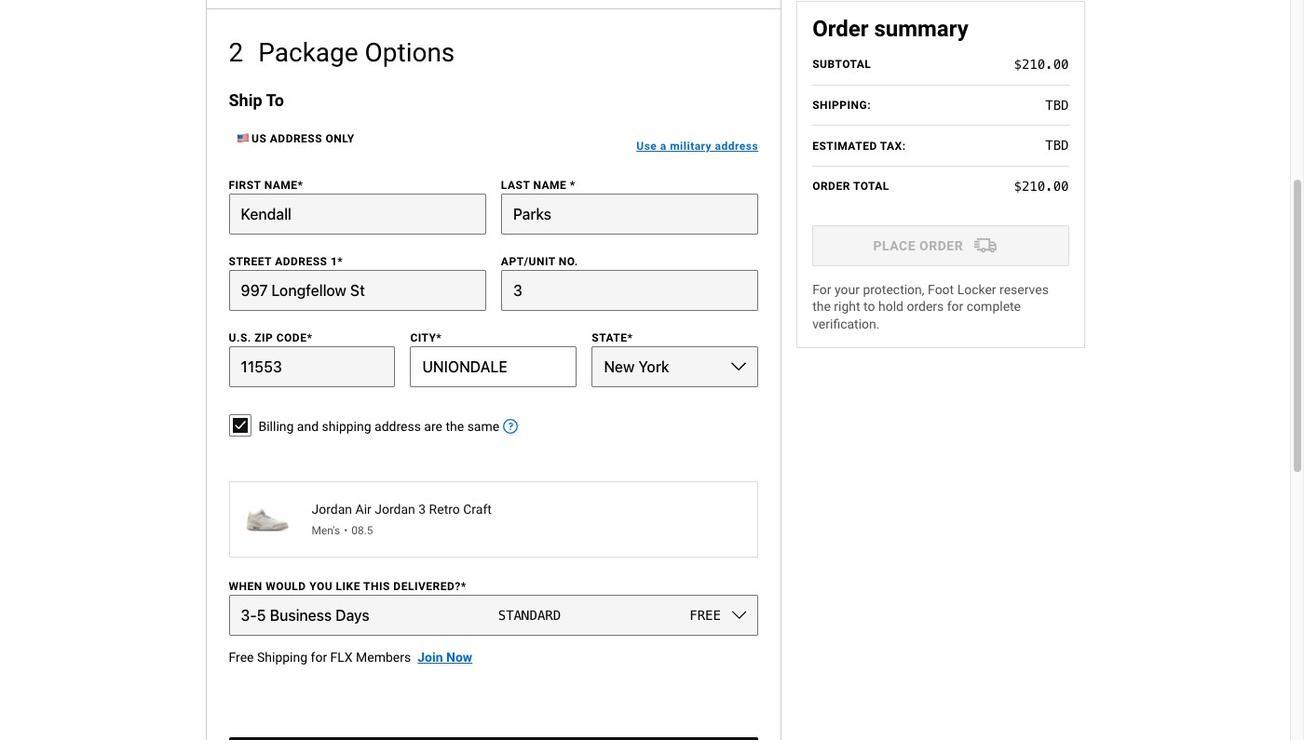 Task type: vqa. For each thing, say whether or not it's contained in the screenshot.
Cart: 0 items Icon
no



Task type: locate. For each thing, give the bounding box(es) containing it.
address right military
[[715, 139, 759, 152]]

2 vertical spatial order
[[920, 238, 964, 253]]

1 horizontal spatial free
[[690, 609, 721, 623]]

required element inside delivery package 1 of 1 element
[[461, 581, 466, 594]]

required element for last name *
[[570, 179, 576, 192]]

when
[[229, 581, 262, 594]]

package options
[[258, 38, 455, 68]]

the down the for
[[813, 299, 831, 314]]

order left total
[[813, 180, 851, 193]]

3-5 business days
[[241, 608, 370, 625]]

required element right address
[[338, 255, 343, 268]]

0 vertical spatial free
[[690, 609, 721, 623]]

military
[[670, 139, 712, 152]]

None text field
[[229, 194, 486, 235], [229, 270, 486, 311], [229, 194, 486, 235], [229, 270, 486, 311]]

like
[[336, 581, 361, 594]]

subtotal
[[813, 58, 872, 71]]

place
[[874, 238, 916, 253]]

for
[[813, 281, 832, 296]]

1 vertical spatial $210.00
[[1014, 178, 1069, 193]]

0 horizontal spatial jordan
[[312, 502, 352, 517]]

for left flx
[[311, 651, 327, 666]]

the
[[813, 299, 831, 314], [446, 420, 464, 435]]

for down foot
[[947, 299, 964, 314]]

1 horizontal spatial name
[[533, 179, 567, 192]]

required element right zip
[[307, 332, 312, 345]]

order summary
[[813, 15, 969, 41]]

0 horizontal spatial name
[[264, 179, 298, 192]]

address
[[715, 139, 759, 152], [375, 420, 421, 435]]

order inside button
[[920, 238, 964, 253]]

1 horizontal spatial for
[[947, 299, 964, 314]]

required element right first
[[298, 179, 303, 192]]

0 horizontal spatial the
[[446, 420, 464, 435]]

men's
[[312, 524, 340, 537]]

for inside for your protection, foot locker reserves the right to hold orders for complete verification.
[[947, 299, 964, 314]]

* up 'now'
[[461, 581, 466, 594]]

order total
[[813, 180, 890, 193]]

order up subtotal
[[813, 15, 869, 41]]

ship to
[[229, 90, 284, 110]]

options
[[365, 38, 455, 68]]

jordan air jordan 3 retro craft element
[[229, 482, 759, 559]]

address
[[275, 255, 328, 268]]

step 1 of 4, contact information element
[[205, 0, 782, 10]]

2 $210.00 from the top
[[1014, 178, 1069, 193]]

free for free shipping for flx members join now
[[229, 651, 254, 666]]

None text field
[[501, 194, 759, 235], [229, 347, 395, 388], [410, 347, 577, 388], [501, 194, 759, 235], [229, 347, 395, 388], [410, 347, 577, 388]]

required element up are
[[436, 332, 442, 345]]

required element for city *
[[436, 332, 442, 345]]

summary
[[874, 15, 969, 41]]

required element up 'now'
[[461, 581, 466, 594]]

days
[[336, 608, 370, 625]]

address inside button
[[715, 139, 759, 152]]

foot
[[928, 281, 954, 296]]

name right last
[[533, 179, 567, 192]]

order for order summary
[[813, 15, 869, 41]]

the inside 'step 2 of 4, package options' element
[[446, 420, 464, 435]]

when would you like this delivered? *
[[229, 581, 466, 594]]

shipping
[[322, 420, 371, 435]]

0 vertical spatial the
[[813, 299, 831, 314]]

package
[[258, 38, 358, 68]]

0 vertical spatial order
[[813, 15, 869, 41]]

shipping
[[257, 651, 308, 666]]

city *
[[410, 332, 442, 345]]

1 vertical spatial address
[[375, 420, 421, 435]]

tbd
[[1046, 97, 1069, 112], [1046, 138, 1069, 153]]

1 name from the left
[[264, 179, 298, 192]]

required element
[[298, 179, 303, 192], [570, 179, 576, 192], [338, 255, 343, 268], [307, 332, 312, 345], [436, 332, 442, 345], [628, 332, 633, 345], [461, 581, 466, 594]]

required element down apt/unit no. text field
[[628, 332, 633, 345]]

1 $210.00 from the top
[[1014, 56, 1069, 71]]

flx
[[330, 651, 353, 666]]

street address 1 *
[[229, 255, 343, 268]]

jordan
[[312, 502, 352, 517], [375, 502, 415, 517]]

1 vertical spatial tbd
[[1046, 138, 1069, 153]]

no.
[[559, 255, 579, 268]]

name
[[264, 179, 298, 192], [533, 179, 567, 192]]

orders
[[907, 299, 944, 314]]

3
[[419, 502, 426, 517]]

* right first
[[298, 179, 303, 192]]

1 vertical spatial order
[[813, 180, 851, 193]]

total
[[853, 180, 890, 193]]

order up foot
[[920, 238, 964, 253]]

1 vertical spatial the
[[446, 420, 464, 435]]

*
[[298, 179, 303, 192], [570, 179, 576, 192], [338, 255, 343, 268], [307, 332, 312, 345], [436, 332, 442, 345], [628, 332, 633, 345], [461, 581, 466, 594]]

2 name from the left
[[533, 179, 567, 192]]

are
[[424, 420, 443, 435]]

same
[[467, 420, 500, 435]]

1 vertical spatial for
[[311, 651, 327, 666]]

order for order total
[[813, 180, 851, 193]]

0 vertical spatial for
[[947, 299, 964, 314]]

free shipping for flx members join now
[[229, 651, 473, 666]]

1 horizontal spatial address
[[715, 139, 759, 152]]

complete
[[967, 299, 1021, 314]]

jordan air jordan 3 retro craft image
[[245, 498, 289, 543]]

use a military address
[[637, 139, 759, 152]]

you
[[309, 581, 333, 594]]

hold
[[879, 299, 904, 314]]

address left are
[[375, 420, 421, 435]]

for inside delivery package 1 of 1 element
[[311, 651, 327, 666]]

jordan up 'men's' in the left of the page
[[312, 502, 352, 517]]

for
[[947, 299, 964, 314], [311, 651, 327, 666]]

the right are
[[446, 420, 464, 435]]

0 horizontal spatial free
[[229, 651, 254, 666]]

1 horizontal spatial jordan
[[375, 502, 415, 517]]

1 vertical spatial free
[[229, 651, 254, 666]]

required element for u.s. zip code *
[[307, 332, 312, 345]]

u.s.
[[229, 332, 251, 345]]

0 horizontal spatial address
[[375, 420, 421, 435]]

0 vertical spatial $210.00
[[1014, 56, 1069, 71]]

* inside delivery package 1 of 1 element
[[461, 581, 466, 594]]

now
[[446, 651, 473, 666]]

$210.00
[[1014, 56, 1069, 71], [1014, 178, 1069, 193]]

2 tbd from the top
[[1046, 138, 1069, 153]]

jordan left 3 at the left
[[375, 502, 415, 517]]

1 horizontal spatial the
[[813, 299, 831, 314]]

first name *
[[229, 179, 303, 192]]

estimated tax:
[[813, 139, 906, 152]]

business
[[270, 608, 332, 625]]

name right first
[[264, 179, 298, 192]]

0 vertical spatial tbd
[[1046, 97, 1069, 112]]

free
[[690, 609, 721, 623], [229, 651, 254, 666]]

retro
[[429, 502, 460, 517]]

this
[[363, 581, 390, 594]]

required element right last
[[570, 179, 576, 192]]

0 vertical spatial address
[[715, 139, 759, 152]]

0 horizontal spatial for
[[311, 651, 327, 666]]

1 tbd from the top
[[1046, 97, 1069, 112]]

order
[[813, 15, 869, 41], [813, 180, 851, 193], [920, 238, 964, 253]]



Task type: describe. For each thing, give the bounding box(es) containing it.
apt/unit no.
[[501, 255, 579, 268]]

place order
[[874, 238, 964, 253]]

delivered?
[[394, 581, 461, 594]]

required element for when would you like this delivered? *
[[461, 581, 466, 594]]

your
[[835, 281, 860, 296]]

for your protection, foot locker reserves the right to hold orders for complete verification.
[[813, 281, 1049, 331]]

members
[[356, 651, 411, 666]]

to
[[864, 299, 875, 314]]

a
[[660, 139, 667, 152]]

protection,
[[863, 281, 925, 296]]

standard
[[498, 609, 561, 623]]

code
[[276, 332, 307, 345]]

air
[[355, 502, 372, 517]]

street
[[229, 255, 272, 268]]

the inside for your protection, foot locker reserves the right to hold orders for complete verification.
[[813, 299, 831, 314]]

ship
[[229, 90, 262, 110]]

* down apt/unit no. text field
[[628, 332, 633, 345]]

billing
[[259, 420, 294, 435]]

more information image
[[503, 420, 518, 435]]

join
[[418, 651, 443, 666]]

1
[[331, 255, 338, 268]]

tbd for estimated tax:
[[1046, 138, 1069, 153]]

address for shipping
[[375, 420, 421, 435]]

* right last
[[570, 179, 576, 192]]

required element for first name *
[[298, 179, 303, 192]]

craft
[[463, 502, 492, 517]]

name for first name
[[264, 179, 298, 192]]

state
[[592, 332, 628, 345]]

reserves
[[1000, 281, 1049, 296]]

2
[[229, 38, 243, 68]]

* right address
[[338, 255, 343, 268]]

jordan air jordan 3 retro craft
[[312, 502, 492, 517]]

1 jordan from the left
[[312, 502, 352, 517]]

u.s. zip code *
[[229, 332, 312, 345]]

$210.00 for order total
[[1014, 178, 1069, 193]]

billing and shipping address are the same
[[259, 420, 500, 435]]

estimated
[[813, 139, 877, 152]]

tax:
[[880, 139, 906, 152]]

first
[[229, 179, 261, 192]]

state *
[[592, 332, 633, 345]]

apt/unit
[[501, 255, 556, 268]]

last name *
[[501, 179, 576, 192]]

locker
[[958, 281, 997, 296]]

right
[[834, 299, 861, 314]]

* up are
[[436, 332, 442, 345]]

step 2 of 4, package options element
[[205, 10, 782, 741]]

08.5
[[351, 524, 373, 537]]

to
[[266, 90, 284, 110]]

and
[[297, 420, 319, 435]]

place order button
[[813, 225, 1069, 266]]

shipping:
[[813, 98, 871, 111]]

would
[[266, 581, 306, 594]]

last
[[501, 179, 530, 192]]

3-
[[241, 608, 257, 625]]

Apt/Unit No. text field
[[501, 270, 759, 311]]

$210.00 for subtotal
[[1014, 56, 1069, 71]]

* right zip
[[307, 332, 312, 345]]

5
[[257, 608, 266, 625]]

address for military
[[715, 139, 759, 152]]

2 jordan from the left
[[375, 502, 415, 517]]

delivery package 1 of 1 element
[[214, 482, 759, 678]]

verification.
[[813, 316, 880, 331]]

name for last name
[[533, 179, 567, 192]]

city
[[410, 332, 436, 345]]

tbd for shipping:
[[1046, 97, 1069, 112]]

use a military address button
[[637, 128, 759, 164]]

use
[[637, 139, 657, 152]]

required element for street address 1 *
[[338, 255, 343, 268]]

zip
[[255, 332, 273, 345]]

required element for state *
[[628, 332, 633, 345]]

join now link
[[418, 651, 473, 666]]

free for free
[[690, 609, 721, 623]]



